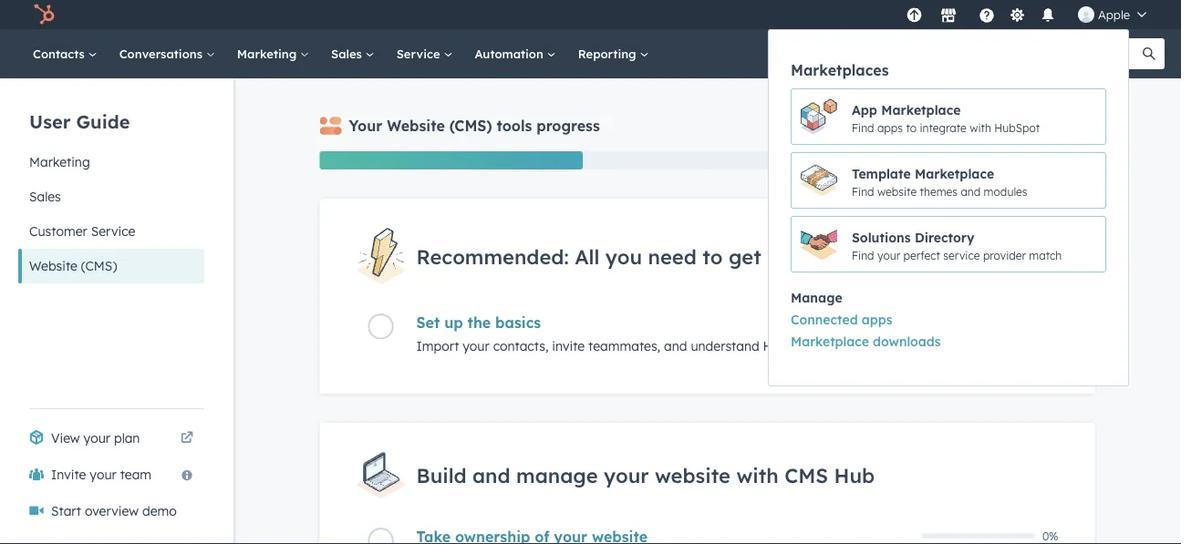Task type: describe. For each thing, give the bounding box(es) containing it.
build
[[417, 463, 467, 489]]

cms
[[785, 463, 829, 489]]

customer service
[[29, 224, 135, 240]]

sales button
[[18, 180, 204, 214]]

modules
[[984, 185, 1028, 198]]

integrate
[[920, 121, 967, 134]]

invite your team
[[51, 467, 152, 483]]

start overview demo
[[51, 504, 177, 520]]

notifications image
[[1040, 8, 1057, 25]]

marketplace for app marketplace
[[882, 102, 961, 118]]

search button
[[1134, 38, 1165, 69]]

solutions directory image
[[801, 226, 838, 263]]

import
[[417, 339, 459, 355]]

0 vertical spatial marketing
[[237, 46, 300, 61]]

get
[[729, 244, 762, 269]]

marketplaces button
[[930, 0, 968, 29]]

link opens in a new window image
[[181, 433, 193, 445]]

apps inside app marketplace find apps to integrate with hubspot
[[878, 121, 903, 134]]

start
[[51, 504, 81, 520]]

marketplace for template marketplace
[[915, 166, 995, 182]]

marketplaces
[[791, 61, 889, 79]]

[object object] complete progress bar
[[922, 320, 987, 325]]

customer service button
[[18, 214, 204, 249]]

reporting
[[578, 46, 640, 61]]

recommended:
[[417, 244, 569, 269]]

your inside button
[[90, 467, 117, 483]]

sales link
[[320, 29, 386, 78]]

website inside template marketplace find website themes and modules
[[878, 185, 917, 198]]

customer
[[29, 224, 87, 240]]

manage
[[517, 463, 598, 489]]

conversations link
[[108, 29, 226, 78]]

app
[[852, 102, 878, 118]]

upgrade link
[[903, 5, 926, 24]]

search image
[[1143, 47, 1156, 60]]

bob builder image
[[1079, 6, 1095, 23]]

your
[[349, 117, 383, 135]]

your website (cms) tools progress
[[349, 117, 600, 135]]

marketplace downloads link
[[791, 331, 1107, 353]]

conversations
[[119, 46, 206, 61]]

2 marketplaces menu from the top
[[768, 29, 1130, 387]]

need
[[648, 244, 697, 269]]

your inside set up the basics import your contacts, invite teammates, and understand hubspot properties
[[463, 339, 490, 355]]

to for need
[[703, 244, 723, 269]]

directory
[[915, 230, 975, 246]]

hubspot image
[[33, 4, 55, 26]]

automation link
[[464, 29, 567, 78]]

find for template marketplace
[[852, 185, 875, 198]]

view
[[51, 431, 80, 447]]

start overview demo link
[[18, 494, 204, 530]]

1 vertical spatial with
[[737, 463, 779, 489]]

the
[[468, 314, 491, 332]]

contacts
[[33, 46, 88, 61]]

36%
[[1065, 151, 1096, 170]]

set up the basics button
[[417, 314, 911, 332]]

service link
[[386, 29, 464, 78]]

apps inside the manage connected apps marketplace downloads
[[862, 312, 893, 328]]

upgrade image
[[907, 8, 923, 24]]

website (cms) button
[[18, 249, 204, 284]]

basics
[[496, 314, 541, 332]]

help button
[[972, 0, 1003, 29]]

automation
[[475, 46, 547, 61]]

marketing inside "button"
[[29, 154, 90, 170]]

app marketplace image
[[801, 99, 838, 135]]

recommended: all you need to get started
[[417, 244, 839, 269]]

service inside button
[[91, 224, 135, 240]]

hubspot inside set up the basics import your contacts, invite teammates, and understand hubspot properties
[[763, 339, 817, 355]]

contacts,
[[493, 339, 549, 355]]

guide
[[76, 110, 130, 133]]

hub
[[835, 463, 875, 489]]

provider
[[984, 248, 1027, 262]]

reporting link
[[567, 29, 660, 78]]

connected apps link
[[791, 309, 1107, 331]]

manage group
[[769, 309, 1129, 353]]

understand
[[691, 339, 760, 355]]

notifications button
[[1033, 0, 1064, 29]]

hubspot inside app marketplace find apps to integrate with hubspot
[[995, 121, 1041, 134]]

up
[[445, 314, 463, 332]]



Task type: vqa. For each thing, say whether or not it's contained in the screenshot.
invite your team button
yes



Task type: locate. For each thing, give the bounding box(es) containing it.
1 vertical spatial marketplace
[[915, 166, 995, 182]]

0 vertical spatial website
[[878, 185, 917, 198]]

your left team
[[90, 467, 117, 483]]

invite your team button
[[18, 457, 204, 494]]

1 horizontal spatial hubspot
[[995, 121, 1041, 134]]

themes
[[920, 185, 958, 198]]

website
[[387, 117, 445, 135], [29, 258, 77, 274]]

0 horizontal spatial website
[[655, 463, 731, 489]]

marketplace
[[882, 102, 961, 118], [915, 166, 995, 182], [791, 334, 870, 350]]

1 vertical spatial service
[[91, 224, 135, 240]]

progress
[[537, 117, 600, 135]]

2 vertical spatial marketplace
[[791, 334, 870, 350]]

find inside template marketplace find website themes and modules
[[852, 185, 875, 198]]

view your plan link
[[18, 421, 204, 457]]

2 vertical spatial find
[[852, 248, 875, 262]]

hubspot
[[995, 121, 1041, 134], [763, 339, 817, 355]]

1 vertical spatial and
[[664, 339, 688, 355]]

your down 'solutions'
[[878, 248, 901, 262]]

0 vertical spatial website
[[387, 117, 445, 135]]

and right themes
[[961, 185, 981, 198]]

your website (cms) tools progress progress bar
[[320, 151, 583, 170]]

user guide views element
[[18, 78, 204, 284]]

1 horizontal spatial with
[[970, 121, 992, 134]]

1 find from the top
[[852, 121, 875, 134]]

manage
[[791, 290, 843, 306]]

apps
[[878, 121, 903, 134], [862, 312, 893, 328]]

(cms) down customer service button
[[81, 258, 117, 274]]

manage connected apps marketplace downloads
[[791, 290, 941, 350]]

0 horizontal spatial to
[[703, 244, 723, 269]]

with left cms
[[737, 463, 779, 489]]

with inside app marketplace find apps to integrate with hubspot
[[970, 121, 992, 134]]

marketplaces group
[[769, 89, 1129, 273]]

user
[[29, 110, 71, 133]]

team
[[120, 467, 152, 483]]

2 find from the top
[[852, 185, 875, 198]]

0 horizontal spatial hubspot
[[763, 339, 817, 355]]

asset marketplace image
[[801, 162, 838, 199]]

set
[[417, 314, 440, 332]]

your down the
[[463, 339, 490, 355]]

and down set up the basics button
[[664, 339, 688, 355]]

template
[[852, 166, 911, 182]]

0 horizontal spatial with
[[737, 463, 779, 489]]

sales up your
[[331, 46, 366, 61]]

1 vertical spatial marketing
[[29, 154, 90, 170]]

find down app
[[852, 121, 875, 134]]

marketplace down connected
[[791, 334, 870, 350]]

find inside solutions directory find your perfect service provider match
[[852, 248, 875, 262]]

demo
[[142, 504, 177, 520]]

view your plan
[[51, 431, 140, 447]]

2 horizontal spatial and
[[961, 185, 981, 198]]

find for app marketplace
[[852, 121, 875, 134]]

with
[[970, 121, 992, 134], [737, 463, 779, 489]]

0 horizontal spatial and
[[473, 463, 511, 489]]

to
[[907, 121, 917, 134], [703, 244, 723, 269]]

marketplace inside app marketplace find apps to integrate with hubspot
[[882, 102, 961, 118]]

0 horizontal spatial marketing
[[29, 154, 90, 170]]

and inside set up the basics import your contacts, invite teammates, and understand hubspot properties
[[664, 339, 688, 355]]

build and manage your website with cms hub
[[417, 463, 875, 489]]

to left the integrate
[[907, 121, 917, 134]]

teammates,
[[589, 339, 661, 355]]

0%
[[1043, 530, 1059, 543]]

1 marketplaces menu from the top
[[768, 0, 1160, 387]]

marketplaces menu item
[[768, 0, 1130, 387]]

0 horizontal spatial (cms)
[[81, 258, 117, 274]]

0 vertical spatial with
[[970, 121, 992, 134]]

0 horizontal spatial website
[[29, 258, 77, 274]]

0 vertical spatial (cms)
[[450, 117, 492, 135]]

1 horizontal spatial and
[[664, 339, 688, 355]]

marketing link
[[226, 29, 320, 78]]

with right the integrate
[[970, 121, 992, 134]]

marketplace inside the manage connected apps marketplace downloads
[[791, 334, 870, 350]]

website inside button
[[29, 258, 77, 274]]

marketplaces menu
[[768, 0, 1160, 387], [768, 29, 1130, 387]]

hubspot link
[[22, 4, 68, 26]]

settings link
[[1007, 5, 1029, 24]]

0 vertical spatial hubspot
[[995, 121, 1041, 134]]

service
[[944, 248, 981, 262]]

1 horizontal spatial to
[[907, 121, 917, 134]]

you
[[606, 244, 642, 269]]

settings image
[[1010, 8, 1026, 24]]

plan
[[114, 431, 140, 447]]

1 vertical spatial website
[[29, 258, 77, 274]]

perfect
[[904, 248, 941, 262]]

solutions
[[852, 230, 911, 246]]

2 vertical spatial and
[[473, 463, 511, 489]]

service right sales link
[[397, 46, 444, 61]]

sales inside button
[[29, 189, 61, 205]]

1 vertical spatial to
[[703, 244, 723, 269]]

find
[[852, 121, 875, 134], [852, 185, 875, 198], [852, 248, 875, 262]]

Search HubSpot search field
[[925, 38, 1149, 69]]

hubspot up modules
[[995, 121, 1041, 134]]

hubspot down connected
[[763, 339, 817, 355]]

sales
[[331, 46, 366, 61], [29, 189, 61, 205]]

website up the your website (cms) tools progress progress bar at the top left
[[387, 117, 445, 135]]

help image
[[979, 8, 996, 25]]

marketing down user
[[29, 154, 90, 170]]

1 vertical spatial website
[[655, 463, 731, 489]]

(cms)
[[450, 117, 492, 135], [81, 258, 117, 274]]

0 vertical spatial marketplace
[[882, 102, 961, 118]]

0 vertical spatial find
[[852, 121, 875, 134]]

3 find from the top
[[852, 248, 875, 262]]

user guide
[[29, 110, 130, 133]]

find inside app marketplace find apps to integrate with hubspot
[[852, 121, 875, 134]]

apps down app
[[878, 121, 903, 134]]

1 vertical spatial sales
[[29, 189, 61, 205]]

contacts link
[[22, 29, 108, 78]]

(cms) inside button
[[81, 258, 117, 274]]

your inside solutions directory find your perfect service provider match
[[878, 248, 901, 262]]

to for apps
[[907, 121, 917, 134]]

1 vertical spatial apps
[[862, 312, 893, 328]]

marketplaces image
[[941, 8, 957, 25]]

match
[[1030, 248, 1062, 262]]

0 horizontal spatial service
[[91, 224, 135, 240]]

and inside template marketplace find website themes and modules
[[961, 185, 981, 198]]

0 vertical spatial and
[[961, 185, 981, 198]]

find down 'solutions'
[[852, 248, 875, 262]]

service down sales button in the left of the page
[[91, 224, 135, 240]]

apple
[[1099, 7, 1131, 22]]

1 horizontal spatial sales
[[331, 46, 366, 61]]

(cms) up the your website (cms) tools progress progress bar at the top left
[[450, 117, 492, 135]]

your
[[878, 248, 901, 262], [463, 339, 490, 355], [84, 431, 110, 447], [604, 463, 649, 489], [90, 467, 117, 483]]

app marketplace find apps to integrate with hubspot
[[852, 102, 1041, 134]]

0 vertical spatial sales
[[331, 46, 366, 61]]

to inside app marketplace find apps to integrate with hubspot
[[907, 121, 917, 134]]

connected
[[791, 312, 858, 328]]

and
[[961, 185, 981, 198], [664, 339, 688, 355], [473, 463, 511, 489]]

solutions directory find your perfect service provider match
[[852, 230, 1062, 262]]

downloads
[[873, 334, 941, 350]]

1 horizontal spatial service
[[397, 46, 444, 61]]

0 horizontal spatial sales
[[29, 189, 61, 205]]

to left get
[[703, 244, 723, 269]]

all
[[575, 244, 600, 269]]

website (cms)
[[29, 258, 117, 274]]

overview
[[85, 504, 139, 520]]

marketing
[[237, 46, 300, 61], [29, 154, 90, 170]]

marketplace up themes
[[915, 166, 995, 182]]

and right build
[[473, 463, 511, 489]]

marketplace up the integrate
[[882, 102, 961, 118]]

1 horizontal spatial website
[[878, 185, 917, 198]]

1 vertical spatial (cms)
[[81, 258, 117, 274]]

0 vertical spatial to
[[907, 121, 917, 134]]

apple button
[[1068, 0, 1158, 29]]

sales up customer
[[29, 189, 61, 205]]

1 horizontal spatial (cms)
[[450, 117, 492, 135]]

invite
[[51, 467, 86, 483]]

template marketplace find website themes and modules
[[852, 166, 1028, 198]]

marketplace inside template marketplace find website themes and modules
[[915, 166, 995, 182]]

marketing button
[[18, 145, 204, 180]]

0 vertical spatial apps
[[878, 121, 903, 134]]

apps up downloads
[[862, 312, 893, 328]]

find down template
[[852, 185, 875, 198]]

website
[[878, 185, 917, 198], [655, 463, 731, 489]]

started
[[768, 244, 839, 269]]

1 vertical spatial hubspot
[[763, 339, 817, 355]]

find for solutions directory
[[852, 248, 875, 262]]

1 horizontal spatial website
[[387, 117, 445, 135]]

invite
[[552, 339, 585, 355]]

properties
[[820, 339, 882, 355]]

marketing left sales link
[[237, 46, 300, 61]]

1 horizontal spatial marketing
[[237, 46, 300, 61]]

link opens in a new window image
[[181, 428, 193, 450]]

set up the basics import your contacts, invite teammates, and understand hubspot properties
[[417, 314, 882, 355]]

website down customer
[[29, 258, 77, 274]]

1 vertical spatial find
[[852, 185, 875, 198]]

your right manage
[[604, 463, 649, 489]]

your left plan
[[84, 431, 110, 447]]

0 vertical spatial service
[[397, 46, 444, 61]]

tools
[[497, 117, 532, 135]]



